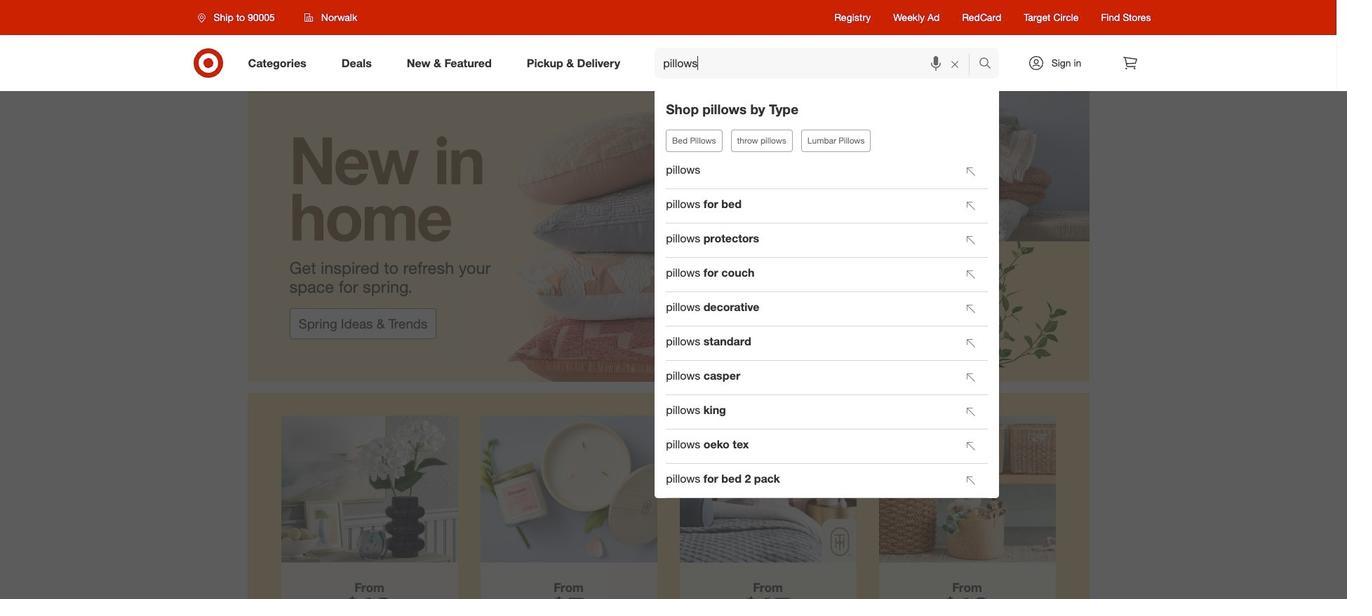 Task type: vqa. For each thing, say whether or not it's contained in the screenshot.
New in Home IMAGE
yes



Task type: describe. For each thing, give the bounding box(es) containing it.
What can we help you find? suggestions appear below search field
[[655, 48, 982, 79]]



Task type: locate. For each thing, give the bounding box(es) containing it.
new in home image
[[247, 91, 1089, 382]]



